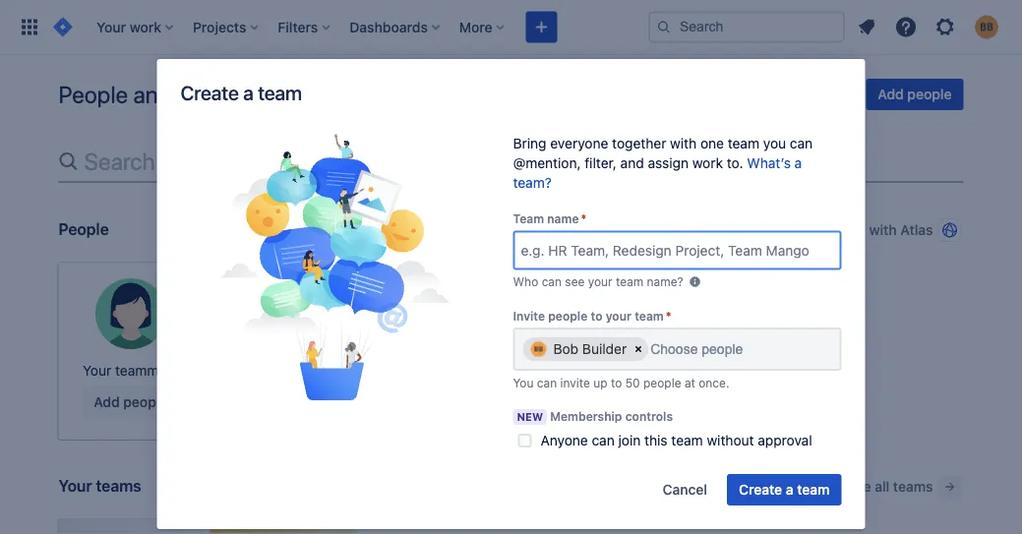 Task type: describe. For each thing, give the bounding box(es) containing it.
atlas
[[901, 222, 934, 238]]

this
[[645, 433, 668, 449]]

people for people
[[59, 220, 109, 239]]

options
[[818, 222, 866, 238]]

together
[[613, 135, 667, 152]]

Search field
[[649, 11, 846, 43]]

add for add people button in people element
[[94, 394, 120, 411]]

all
[[876, 479, 890, 495]]

teams for browse all teams
[[894, 479, 934, 495]]

you
[[513, 376, 534, 390]]

create a team inside button
[[739, 482, 830, 498]]

what's
[[748, 155, 792, 171]]

team up clear icon
[[635, 309, 664, 323]]

and inside bring everyone together with one team you can @mention, filter, and assign work to.
[[621, 155, 645, 171]]

add for top add people button
[[879, 86, 905, 102]]

create a team button
[[728, 475, 842, 506]]

bob inside people element
[[246, 363, 272, 379]]

team left name?
[[616, 275, 644, 289]]

create image
[[530, 15, 554, 39]]

invite
[[561, 376, 591, 390]]

primary element
[[12, 0, 649, 55]]

join
[[619, 433, 641, 449]]

0 horizontal spatial a
[[243, 81, 254, 104]]

controls
[[626, 410, 674, 424]]

clear image
[[631, 342, 647, 357]]

anyone
[[541, 433, 588, 449]]

teams for people and teams
[[177, 81, 239, 108]]

more search options with atlas button
[[731, 215, 964, 246]]

1 vertical spatial to
[[611, 376, 623, 390]]

people element
[[59, 263, 964, 440]]

Choose people text field
[[651, 342, 748, 358]]

bring everyone together with one team you can @mention, filter, and assign work to.
[[513, 135, 813, 171]]

you
[[764, 135, 787, 152]]

what's a team? link
[[513, 155, 803, 191]]

name
[[548, 212, 579, 226]]

team?
[[513, 175, 552, 191]]

filter,
[[585, 155, 617, 171]]

1 horizontal spatial builder
[[583, 341, 627, 357]]

team inside bring everyone together with one team you can @mention, filter, and assign work to.
[[728, 135, 760, 152]]

teammate
[[115, 363, 179, 379]]

browse all teams button
[[822, 472, 964, 503]]

search
[[770, 222, 814, 238]]

create inside button
[[739, 482, 783, 498]]

name?
[[647, 275, 684, 289]]

can inside bring everyone together with one team you can @mention, filter, and assign work to.
[[791, 135, 813, 152]]

with for atlas
[[870, 222, 898, 238]]

approval
[[758, 433, 813, 449]]



Task type: vqa. For each thing, say whether or not it's contained in the screenshot.
People People
yes



Task type: locate. For each thing, give the bounding box(es) containing it.
add people for top add people button
[[879, 86, 953, 102]]

add people button inside people element
[[82, 387, 180, 418]]

see
[[565, 275, 585, 289]]

a inside button
[[787, 482, 794, 498]]

can inside new membership controls anyone can join this team without approval
[[592, 433, 615, 449]]

one
[[701, 135, 725, 152]]

teams
[[177, 81, 239, 108], [96, 477, 141, 496], [894, 479, 934, 495]]

with left atlas
[[870, 222, 898, 238]]

membership
[[551, 410, 623, 424]]

new membership controls anyone can join this team without approval
[[517, 410, 813, 449]]

team inside new membership controls anyone can join this team without approval
[[672, 433, 704, 449]]

cancel button
[[651, 475, 720, 506]]

people
[[59, 81, 128, 108], [59, 220, 109, 239]]

0 horizontal spatial create
[[181, 81, 239, 104]]

atlas image
[[943, 223, 958, 238]]

1 vertical spatial create
[[739, 482, 783, 498]]

0 vertical spatial bob builder
[[554, 341, 627, 357]]

0 horizontal spatial with
[[671, 135, 697, 152]]

add people for add people button in people element
[[94, 394, 168, 411]]

2 vertical spatial a
[[787, 482, 794, 498]]

teams inside button
[[894, 479, 934, 495]]

add people
[[879, 86, 953, 102], [94, 394, 168, 411]]

0 vertical spatial add
[[879, 86, 905, 102]]

0 vertical spatial your
[[83, 363, 111, 379]]

0 horizontal spatial *
[[581, 212, 587, 226]]

1 horizontal spatial bob builder
[[554, 341, 627, 357]]

up
[[594, 376, 608, 390]]

team
[[258, 81, 302, 104], [728, 135, 760, 152], [616, 275, 644, 289], [635, 309, 664, 323], [672, 433, 704, 449], [798, 482, 830, 498]]

team inside create a team button
[[798, 482, 830, 498]]

add inside people element
[[94, 394, 120, 411]]

1 vertical spatial create a team
[[739, 482, 830, 498]]

bring
[[513, 135, 547, 152]]

team right the 'this'
[[672, 433, 704, 449]]

2 people from the top
[[59, 220, 109, 239]]

browse
[[824, 479, 872, 495]]

add
[[879, 86, 905, 102], [94, 394, 120, 411]]

1 vertical spatial add
[[94, 394, 120, 411]]

2 horizontal spatial teams
[[894, 479, 934, 495]]

@mention,
[[513, 155, 581, 171]]

a
[[243, 81, 254, 104], [795, 155, 803, 171], [787, 482, 794, 498]]

0 vertical spatial add people
[[879, 86, 953, 102]]

more search options with atlas
[[733, 222, 934, 238]]

bob builder inside people element
[[246, 363, 320, 379]]

1 vertical spatial add people
[[94, 394, 168, 411]]

a inside what's a team?
[[795, 155, 803, 171]]

arrowrighticon image
[[943, 479, 958, 495]]

0 vertical spatial your
[[588, 275, 613, 289]]

your up clear icon
[[606, 309, 632, 323]]

0 vertical spatial and
[[133, 81, 172, 108]]

your inside people element
[[83, 363, 111, 379]]

1 horizontal spatial add people button
[[867, 79, 964, 110]]

with inside button
[[870, 222, 898, 238]]

to.
[[727, 155, 744, 171]]

new
[[517, 411, 544, 424]]

0 vertical spatial with
[[671, 135, 697, 152]]

0 vertical spatial *
[[581, 212, 587, 226]]

your teams
[[59, 477, 141, 496]]

once.
[[699, 376, 730, 390]]

0 horizontal spatial teams
[[96, 477, 141, 496]]

your right see
[[588, 275, 613, 289]]

cancel
[[663, 482, 708, 498]]

banner
[[0, 0, 1023, 55]]

1 horizontal spatial create
[[739, 482, 783, 498]]

team up to.
[[728, 135, 760, 152]]

bob builder link
[[211, 263, 355, 440]]

1 vertical spatial bob
[[246, 363, 272, 379]]

create a team
[[181, 81, 302, 104], [739, 482, 830, 498]]

* right name
[[581, 212, 587, 226]]

0 horizontal spatial builder
[[275, 363, 320, 379]]

invite people to your team *
[[513, 309, 672, 323]]

your teams element
[[59, 520, 964, 535]]

your
[[588, 275, 613, 289], [606, 309, 632, 323]]

team down 'approval' at the right of page
[[798, 482, 830, 498]]

0 horizontal spatial add
[[94, 394, 120, 411]]

who can see your team name?
[[513, 275, 684, 289]]

bob builder
[[554, 341, 627, 357], [246, 363, 320, 379]]

people
[[908, 86, 953, 102], [549, 309, 588, 323], [644, 376, 682, 390], [123, 394, 168, 411]]

0 vertical spatial add people button
[[867, 79, 964, 110]]

1 vertical spatial your
[[606, 309, 632, 323]]

team down primary element
[[258, 81, 302, 104]]

with
[[671, 135, 697, 152], [870, 222, 898, 238]]

bob
[[554, 341, 579, 357], [246, 363, 272, 379]]

people and teams
[[59, 81, 239, 108]]

0 horizontal spatial and
[[133, 81, 172, 108]]

more
[[733, 222, 767, 238]]

your
[[83, 363, 111, 379], [59, 477, 92, 496]]

1 horizontal spatial create a team
[[739, 482, 830, 498]]

1 horizontal spatial bob
[[554, 341, 579, 357]]

0 vertical spatial a
[[243, 81, 254, 104]]

can
[[791, 135, 813, 152], [542, 275, 562, 289], [537, 376, 557, 390], [592, 433, 615, 449]]

1 horizontal spatial a
[[787, 482, 794, 498]]

1 horizontal spatial teams
[[177, 81, 239, 108]]

people inside people element
[[123, 394, 168, 411]]

1 vertical spatial bob builder
[[246, 363, 320, 379]]

0 vertical spatial create a team
[[181, 81, 302, 104]]

people for people and teams
[[59, 81, 128, 108]]

everyone
[[551, 135, 609, 152]]

0 horizontal spatial add people
[[94, 394, 168, 411]]

your team name is visible to anyone in your organisation. it may be visible on work shared outside your organisation. image
[[688, 274, 704, 290]]

what's a team?
[[513, 155, 803, 191]]

who
[[513, 275, 539, 289]]

work
[[693, 155, 724, 171]]

1 vertical spatial people
[[59, 220, 109, 239]]

1 vertical spatial builder
[[275, 363, 320, 379]]

1 horizontal spatial and
[[621, 155, 645, 171]]

your for to
[[606, 309, 632, 323]]

1 horizontal spatial with
[[870, 222, 898, 238]]

you can invite up to 50 people       at once.
[[513, 376, 730, 390]]

without
[[707, 433, 755, 449]]

add people inside people element
[[94, 394, 168, 411]]

with for one
[[671, 135, 697, 152]]

0 vertical spatial people
[[59, 81, 128, 108]]

create a team element
[[197, 134, 473, 406]]

1 vertical spatial *
[[666, 309, 672, 323]]

0 horizontal spatial add people button
[[82, 387, 180, 418]]

50
[[626, 376, 641, 390]]

1 vertical spatial and
[[621, 155, 645, 171]]

2 horizontal spatial a
[[795, 155, 803, 171]]

1 horizontal spatial add
[[879, 86, 905, 102]]

1 horizontal spatial to
[[611, 376, 623, 390]]

assign
[[648, 155, 689, 171]]

your for your teams
[[59, 477, 92, 496]]

your for your teammate
[[83, 363, 111, 379]]

*
[[581, 212, 587, 226], [666, 309, 672, 323]]

* down name?
[[666, 309, 672, 323]]

builder inside people element
[[275, 363, 320, 379]]

add people button
[[867, 79, 964, 110], [82, 387, 180, 418]]

0 vertical spatial create
[[181, 81, 239, 104]]

with up assign
[[671, 135, 697, 152]]

to down who can see your team name?
[[591, 309, 603, 323]]

1 vertical spatial with
[[870, 222, 898, 238]]

1 vertical spatial a
[[795, 155, 803, 171]]

invite
[[513, 309, 546, 323]]

0 horizontal spatial bob
[[246, 363, 272, 379]]

your teammate
[[83, 363, 179, 379]]

1 horizontal spatial *
[[666, 309, 672, 323]]

team
[[513, 212, 545, 226]]

create a team image
[[219, 134, 452, 401]]

jira software image
[[51, 15, 75, 39], [51, 15, 75, 39]]

1 horizontal spatial add people
[[879, 86, 953, 102]]

0 horizontal spatial to
[[591, 309, 603, 323]]

to right up
[[611, 376, 623, 390]]

0 horizontal spatial create a team
[[181, 81, 302, 104]]

team name *
[[513, 212, 587, 226]]

1 vertical spatial your
[[59, 477, 92, 496]]

at
[[685, 376, 696, 390]]

bob builder image
[[531, 342, 547, 357]]

with inside bring everyone together with one team you can @mention, filter, and assign work to.
[[671, 135, 697, 152]]

and
[[133, 81, 172, 108], [621, 155, 645, 171]]

0 horizontal spatial bob builder
[[246, 363, 320, 379]]

e.g. HR Team, Redesign Project, Team Mango field
[[515, 233, 840, 268]]

1 people from the top
[[59, 81, 128, 108]]

0 vertical spatial to
[[591, 309, 603, 323]]

search image
[[657, 19, 672, 35]]

0 vertical spatial builder
[[583, 341, 627, 357]]

builder
[[583, 341, 627, 357], [275, 363, 320, 379]]

your for see
[[588, 275, 613, 289]]

0 vertical spatial bob
[[554, 341, 579, 357]]

create
[[181, 81, 239, 104], [739, 482, 783, 498]]

browse all teams
[[824, 479, 934, 495]]

1 vertical spatial add people button
[[82, 387, 180, 418]]

to
[[591, 309, 603, 323], [611, 376, 623, 390]]



